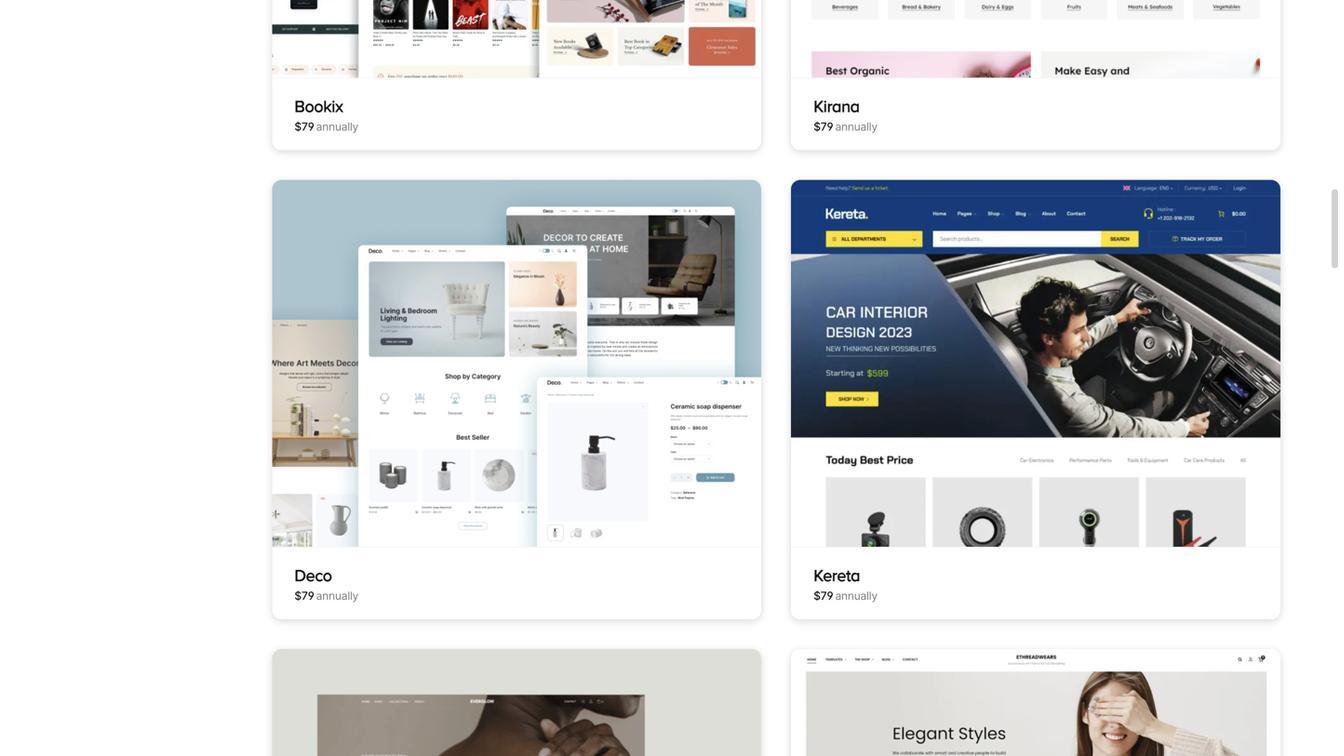 Task type: describe. For each thing, give the bounding box(es) containing it.
bookix
[[295, 97, 343, 115]]

bookix $79 annually
[[295, 97, 359, 134]]

$79 for bookix
[[295, 120, 314, 134]]

bookix link
[[295, 97, 343, 115]]

kereta $79 annually
[[814, 566, 878, 603]]

annually for kirana
[[835, 120, 878, 134]]

kirana $79 annually
[[814, 97, 878, 134]]



Task type: vqa. For each thing, say whether or not it's contained in the screenshot.
Bookix link
yes



Task type: locate. For each thing, give the bounding box(es) containing it.
$79 down the deco link
[[295, 590, 314, 603]]

annually inside bookix $79 annually
[[316, 120, 359, 134]]

kirana
[[814, 97, 860, 115]]

$79 inside bookix $79 annually
[[295, 120, 314, 134]]

deco $79 annually
[[295, 566, 359, 603]]

kirana link
[[814, 97, 860, 115]]

$79 inside kereta $79 annually
[[814, 590, 834, 603]]

$79 down kirana link
[[814, 120, 834, 134]]

$79 for deco
[[295, 590, 314, 603]]

annually down bookix
[[316, 120, 359, 134]]

$79 inside 'kirana $79 annually'
[[814, 120, 834, 134]]

$79 inside deco $79 annually
[[295, 590, 314, 603]]

annually down deco
[[316, 590, 359, 603]]

annually inside deco $79 annually
[[316, 590, 359, 603]]

$79 for kirana
[[814, 120, 834, 134]]

annually inside kereta $79 annually
[[835, 590, 878, 603]]

annually down 'kirana'
[[835, 120, 878, 134]]

kereta link
[[814, 566, 860, 585]]

$79
[[295, 120, 314, 134], [814, 120, 834, 134], [295, 590, 314, 603], [814, 590, 834, 603]]

deco link
[[295, 566, 332, 585]]

$79 down bookix
[[295, 120, 314, 134]]

kereta
[[814, 566, 860, 585]]

$79 for kereta
[[814, 590, 834, 603]]

annually down kereta link
[[835, 590, 878, 603]]

annually inside 'kirana $79 annually'
[[835, 120, 878, 134]]

deco
[[295, 566, 332, 585]]

annually for deco
[[316, 590, 359, 603]]

annually for bookix
[[316, 120, 359, 134]]

annually
[[316, 120, 359, 134], [835, 120, 878, 134], [316, 590, 359, 603], [835, 590, 878, 603]]

annually for kereta
[[835, 590, 878, 603]]

$79 down kereta
[[814, 590, 834, 603]]



